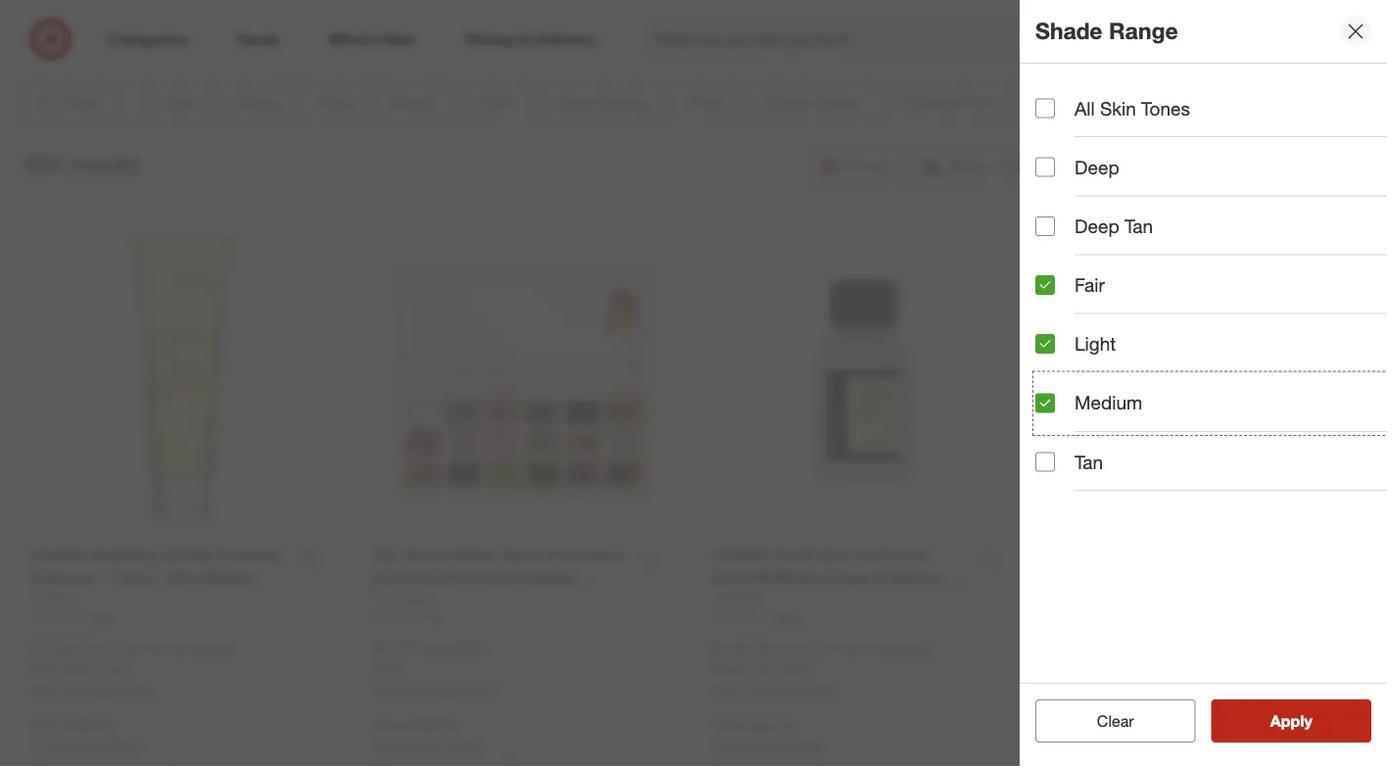 Task type: vqa. For each thing, say whether or not it's contained in the screenshot.
the Apply button
yes



Task type: locate. For each thing, give the bounding box(es) containing it.
1 today from the left
[[96, 660, 130, 677]]

free for $24.00
[[31, 716, 58, 733]]

1 horizontal spatial ends
[[743, 660, 774, 677]]

( inside $5.95 ( $5.89 /fluid ounce ) reg $8.50 sale ends today when purchased online
[[755, 640, 758, 657]]

when up clear button
[[1054, 685, 1084, 699]]

ends down the $24.00
[[61, 660, 92, 677]]

( inside $24.00 ( $5.71 /ounce ) reg $30.00 sale ends today when purchased online
[[82, 640, 85, 657]]

shipping down $24.00 ( $5.71 /ounce ) reg $30.00 sale ends today when purchased online
[[62, 716, 114, 733]]

0 horizontal spatial (
[[82, 640, 85, 657]]

free for $5.95
[[713, 716, 740, 733]]

exclusions apply. link for $24.00
[[36, 736, 142, 754]]

6
[[433, 609, 439, 624]]

1 vertical spatial deep
[[1075, 215, 1119, 237]]

ounce
[[826, 640, 864, 657]]

2 deep from the top
[[1075, 215, 1119, 237]]

when inside $5.95 ( $5.89 /fluid ounce ) reg $8.50 sale ends today when purchased online
[[713, 684, 743, 698]]

online
[[124, 684, 155, 698], [465, 684, 496, 698], [806, 684, 837, 698], [1147, 685, 1178, 699]]

deep
[[1075, 156, 1119, 178], [1075, 215, 1119, 237]]

ends inside $5.95 ( $5.89 /fluid ounce ) reg $8.50 sale ends today when purchased online
[[743, 660, 774, 677]]

1 reg from the left
[[169, 640, 189, 657]]

deep right deep checkbox
[[1075, 156, 1119, 178]]

results
[[67, 151, 140, 178]]

ends down $5.89 at bottom
[[743, 660, 774, 677]]

shipping down when purchased online
[[1085, 717, 1137, 734]]

free shipping * * exclusions apply. down $24.00 ( $5.71 /ounce ) reg $30.00 sale ends today when purchased online
[[31, 716, 142, 754]]

free shipping * exclusions apply.
[[1054, 717, 1165, 754]]

0 horizontal spatial free shipping * * exclusions apply.
[[31, 716, 142, 754]]

shipping down $5.95 ( $5.89 /fluid ounce ) reg $8.50 sale ends today when purchased online
[[744, 716, 796, 733]]

purchased up clear
[[1087, 685, 1143, 699]]

1 horizontal spatial (
[[755, 640, 758, 657]]

(
[[82, 640, 85, 657], [755, 640, 758, 657]]

apply. down $5.95 ( $5.89 /fluid ounce ) reg $8.50 sale ends today when purchased online
[[787, 736, 824, 754]]

today down $5.71
[[96, 660, 130, 677]]

purchased down $5.71
[[65, 684, 121, 698]]

Fair checkbox
[[1036, 275, 1055, 295]]

tan right deep tan option
[[1125, 215, 1153, 237]]

when down $27.00
[[372, 684, 402, 698]]

search
[[1118, 31, 1165, 51]]

online up clear button
[[1147, 685, 1178, 699]]

apply. down $24.00 ( $5.71 /ounce ) reg $30.00 sale ends today when purchased online
[[105, 736, 142, 754]]

0 horizontal spatial )
[[161, 640, 165, 657]]

0 horizontal spatial tan
[[1075, 451, 1103, 473]]

exclusions for $27.00
[[377, 736, 442, 754]]

free
[[31, 716, 58, 733], [372, 716, 399, 733], [713, 716, 740, 733], [1054, 717, 1081, 734]]

1 horizontal spatial sale
[[372, 660, 399, 677]]

1 deep from the top
[[1075, 156, 1119, 178]]

( for $24.00
[[82, 640, 85, 657]]

584
[[24, 151, 61, 178]]

exclusions apply. link down $5.95 ( $5.89 /fluid ounce ) reg $8.50 sale ends today when purchased online
[[718, 736, 824, 754]]

purchased
[[65, 684, 121, 698], [406, 684, 462, 698], [747, 684, 802, 698], [1087, 685, 1143, 699]]

( for $5.95
[[755, 640, 758, 657]]

1 horizontal spatial reg
[[423, 640, 443, 657]]

exclusions inside free shipping * exclusions apply.
[[1058, 737, 1124, 754]]

exclusions apply. link for $5.95
[[718, 736, 824, 754]]

deep for deep tan
[[1075, 215, 1119, 237]]

deep tan
[[1075, 215, 1153, 237]]

2 horizontal spatial sale
[[713, 660, 740, 677]]

1 vertical spatial tan
[[1075, 451, 1103, 473]]

*
[[114, 716, 119, 733], [455, 716, 460, 733], [796, 716, 801, 733], [31, 736, 36, 754], [372, 736, 377, 754], [713, 736, 718, 754], [1054, 737, 1058, 754]]

sale inside $5.95 ( $5.89 /fluid ounce ) reg $8.50 sale ends today when purchased online
[[713, 660, 740, 677]]

when down $5.95
[[713, 684, 743, 698]]

)
[[161, 640, 165, 657], [864, 640, 868, 657]]

exclusions
[[36, 736, 101, 754], [377, 736, 442, 754], [718, 736, 783, 754], [1058, 737, 1124, 754]]

) down 1997 link
[[864, 640, 868, 657]]

1997
[[773, 609, 800, 624]]

1 horizontal spatial )
[[864, 640, 868, 657]]

1 ( from the left
[[82, 640, 85, 657]]

2 free shipping * * exclusions apply. from the left
[[372, 716, 483, 754]]

online down $54.00
[[465, 684, 496, 698]]

free down the $24.00
[[31, 716, 58, 733]]

shipping down $27.00 reg $54.00 sale when purchased online
[[403, 716, 455, 733]]

$24.00 ( $5.71 /ounce ) reg $30.00 sale ends today when purchased online
[[31, 638, 234, 698]]

reg
[[169, 640, 189, 657], [423, 640, 443, 657], [872, 640, 892, 657]]

shipping
[[62, 716, 114, 733], [403, 716, 455, 733], [744, 716, 796, 733], [1085, 717, 1137, 734]]

0 horizontal spatial today
[[96, 660, 130, 677]]

Deep checkbox
[[1036, 157, 1055, 177]]

shipping for $5.95
[[744, 716, 796, 733]]

ends
[[61, 660, 92, 677], [743, 660, 774, 677]]

tan right tan checkbox
[[1075, 451, 1103, 473]]

apply. for $5.95
[[787, 736, 824, 754]]

tan
[[1125, 215, 1153, 237], [1075, 451, 1103, 473]]

) down 865 link
[[161, 640, 165, 657]]

2 horizontal spatial free shipping * * exclusions apply.
[[713, 716, 824, 754]]

online down /ounce in the left bottom of the page
[[124, 684, 155, 698]]

today down /fluid
[[777, 660, 812, 677]]

1 sale from the left
[[31, 660, 58, 677]]

clear
[[1097, 711, 1134, 730]]

$5.95
[[713, 638, 751, 657]]

medium
[[1075, 392, 1143, 414]]

apply. inside free shipping * exclusions apply.
[[1128, 737, 1165, 754]]

purchased inside $27.00 reg $54.00 sale when purchased online
[[406, 684, 462, 698]]

2 ( from the left
[[755, 640, 758, 657]]

exclusions apply. link
[[36, 736, 142, 754], [377, 736, 483, 754], [718, 736, 824, 754], [1058, 737, 1165, 754]]

2 horizontal spatial reg
[[872, 640, 892, 657]]

apply. down $27.00 reg $54.00 sale when purchased online
[[446, 736, 483, 754]]

1 ends from the left
[[61, 660, 92, 677]]

2 ends from the left
[[743, 660, 774, 677]]

sale inside $24.00 ( $5.71 /ounce ) reg $30.00 sale ends today when purchased online
[[31, 660, 58, 677]]

2 sale from the left
[[372, 660, 399, 677]]

Deep Tan checkbox
[[1036, 216, 1055, 236]]

free shipping * * exclusions apply. for $5.95
[[713, 716, 824, 754]]

shade range dialog
[[1020, 0, 1387, 766]]

ends inside $24.00 ( $5.71 /ounce ) reg $30.00 sale ends today when purchased online
[[61, 660, 92, 677]]

free down $27.00 reg $54.00 sale when purchased online
[[372, 716, 399, 733]]

free for $27.00
[[372, 716, 399, 733]]

apply
[[1270, 711, 1313, 730]]

sale down the $24.00
[[31, 660, 58, 677]]

584 results
[[24, 151, 140, 178]]

$30.00
[[193, 640, 234, 657]]

0 vertical spatial deep
[[1075, 156, 1119, 178]]

reg inside $5.95 ( $5.89 /fluid ounce ) reg $8.50 sale ends today when purchased online
[[872, 640, 892, 657]]

sale
[[31, 660, 58, 677], [372, 660, 399, 677], [713, 660, 740, 677]]

Medium checkbox
[[1036, 393, 1055, 413]]

( right $5.95
[[755, 640, 758, 657]]

range
[[1109, 17, 1178, 45]]

purchased down $5.89 at bottom
[[747, 684, 802, 698]]

free shipping * * exclusions apply. down $27.00 reg $54.00 sale when purchased online
[[372, 716, 483, 754]]

search button
[[1118, 18, 1165, 65]]

apply. down clear
[[1128, 737, 1165, 754]]

free shipping * * exclusions apply. down $5.95 ( $5.89 /fluid ounce ) reg $8.50 sale ends today when purchased online
[[713, 716, 824, 754]]

apply.
[[105, 736, 142, 754], [446, 736, 483, 754], [787, 736, 824, 754], [1128, 737, 1165, 754]]

0 horizontal spatial ends
[[61, 660, 92, 677]]

3 sale from the left
[[713, 660, 740, 677]]

1 horizontal spatial tan
[[1125, 215, 1153, 237]]

reg down 865 link
[[169, 640, 189, 657]]

free shipping * * exclusions apply. for $27.00
[[372, 716, 483, 754]]

2 ) from the left
[[864, 640, 868, 657]]

exclusions apply. link down $24.00 ( $5.71 /ounce ) reg $30.00 sale ends today when purchased online
[[36, 736, 142, 754]]

tones
[[1141, 97, 1190, 120]]

free shipping * * exclusions apply.
[[31, 716, 142, 754], [372, 716, 483, 754], [713, 716, 824, 754]]

purchased down $54.00
[[406, 684, 462, 698]]

all
[[1075, 97, 1095, 120]]

reg left $8.50
[[872, 640, 892, 657]]

when inside $27.00 reg $54.00 sale when purchased online
[[372, 684, 402, 698]]

online down /fluid
[[806, 684, 837, 698]]

reg down 6
[[423, 640, 443, 657]]

apply button
[[1211, 699, 1372, 743]]

1 horizontal spatial today
[[777, 660, 812, 677]]

fair
[[1075, 274, 1105, 296]]

exclusions apply. link down $27.00 reg $54.00 sale when purchased online
[[377, 736, 483, 754]]

online inside $27.00 reg $54.00 sale when purchased online
[[465, 684, 496, 698]]

0 horizontal spatial sale
[[31, 660, 58, 677]]

sale down $5.95
[[713, 660, 740, 677]]

online inside $24.00 ( $5.71 /ounce ) reg $30.00 sale ends today when purchased online
[[124, 684, 155, 698]]

865 link
[[31, 608, 333, 625]]

exclusions apply. link for $27.00
[[377, 736, 483, 754]]

3 reg from the left
[[872, 640, 892, 657]]

3 free shipping * * exclusions apply. from the left
[[713, 716, 824, 754]]

) inside $24.00 ( $5.71 /ounce ) reg $30.00 sale ends today when purchased online
[[161, 640, 165, 657]]

free down $5.95
[[713, 716, 740, 733]]

0 horizontal spatial reg
[[169, 640, 189, 657]]

( right the $24.00
[[82, 640, 85, 657]]

1 horizontal spatial free shipping * * exclusions apply.
[[372, 716, 483, 754]]

1 ) from the left
[[161, 640, 165, 657]]

deep right deep tan option
[[1075, 215, 1119, 237]]

when down the $24.00
[[31, 684, 61, 698]]

clear button
[[1036, 699, 1196, 743]]

free left clear
[[1054, 717, 1081, 734]]

today
[[96, 660, 130, 677], [777, 660, 812, 677]]

when
[[31, 684, 61, 698], [372, 684, 402, 698], [713, 684, 743, 698], [1054, 685, 1084, 699]]

1 free shipping * * exclusions apply. from the left
[[31, 716, 142, 754]]

2 today from the left
[[777, 660, 812, 677]]

sale down $27.00
[[372, 660, 399, 677]]

2 reg from the left
[[423, 640, 443, 657]]

0 vertical spatial tan
[[1125, 215, 1153, 237]]

/ounce
[[119, 640, 161, 657]]



Task type: describe. For each thing, give the bounding box(es) containing it.
apply. for $24.00
[[105, 736, 142, 754]]

shade
[[1036, 17, 1103, 45]]

865
[[92, 609, 111, 624]]

advertisement region
[[106, 0, 1281, 46]]

exclusions for $24.00
[[36, 736, 101, 754]]

$27.00 reg $54.00 sale when purchased online
[[372, 638, 496, 698]]

6 link
[[372, 608, 674, 625]]

exclusions for $5.95
[[718, 736, 783, 754]]

All Skin Tones checkbox
[[1036, 99, 1055, 118]]

reg inside $24.00 ( $5.71 /ounce ) reg $30.00 sale ends today when purchased online
[[169, 640, 189, 657]]

today inside $24.00 ( $5.71 /ounce ) reg $30.00 sale ends today when purchased online
[[96, 660, 130, 677]]

online inside $5.95 ( $5.89 /fluid ounce ) reg $8.50 sale ends today when purchased online
[[806, 684, 837, 698]]

all skin tones
[[1075, 97, 1190, 120]]

Light checkbox
[[1036, 334, 1055, 354]]

purchased inside $5.95 ( $5.89 /fluid ounce ) reg $8.50 sale ends today when purchased online
[[747, 684, 802, 698]]

purchased inside $24.00 ( $5.71 /ounce ) reg $30.00 sale ends today when purchased online
[[65, 684, 121, 698]]

What can we help you find? suggestions appear below search field
[[644, 18, 1132, 61]]

shipping for $24.00
[[62, 716, 114, 733]]

skin
[[1100, 97, 1136, 120]]

today inside $5.95 ( $5.89 /fluid ounce ) reg $8.50 sale ends today when purchased online
[[777, 660, 812, 677]]

7
[[1346, 20, 1352, 32]]

free shipping * * exclusions apply. for $24.00
[[31, 716, 142, 754]]

exclusions apply. link down clear
[[1058, 737, 1165, 754]]

$5.71
[[85, 640, 119, 657]]

when inside $24.00 ( $5.71 /ounce ) reg $30.00 sale ends today when purchased online
[[31, 684, 61, 698]]

sale inside $27.00 reg $54.00 sale when purchased online
[[372, 660, 399, 677]]

$5.89
[[758, 640, 792, 657]]

free inside free shipping * exclusions apply.
[[1054, 717, 1081, 734]]

shade range
[[1036, 17, 1178, 45]]

/fluid
[[792, 640, 822, 657]]

apply. for $27.00
[[446, 736, 483, 754]]

light
[[1075, 333, 1116, 355]]

deep for deep
[[1075, 156, 1119, 178]]

reg inside $27.00 reg $54.00 sale when purchased online
[[423, 640, 443, 657]]

7 link
[[1317, 18, 1360, 61]]

$54.00
[[446, 640, 487, 657]]

1997 link
[[713, 608, 1014, 625]]

$5.95 ( $5.89 /fluid ounce ) reg $8.50 sale ends today when purchased online
[[713, 638, 929, 698]]

$8.50
[[896, 640, 929, 657]]

shipping for $27.00
[[403, 716, 455, 733]]

when purchased online
[[1054, 685, 1178, 699]]

Tan checkbox
[[1036, 452, 1055, 472]]

$27.00
[[372, 638, 419, 657]]

$24.00
[[31, 638, 78, 657]]

) inside $5.95 ( $5.89 /fluid ounce ) reg $8.50 sale ends today when purchased online
[[864, 640, 868, 657]]

shipping inside free shipping * exclusions apply.
[[1085, 717, 1137, 734]]

* inside free shipping * exclusions apply.
[[1054, 737, 1058, 754]]



